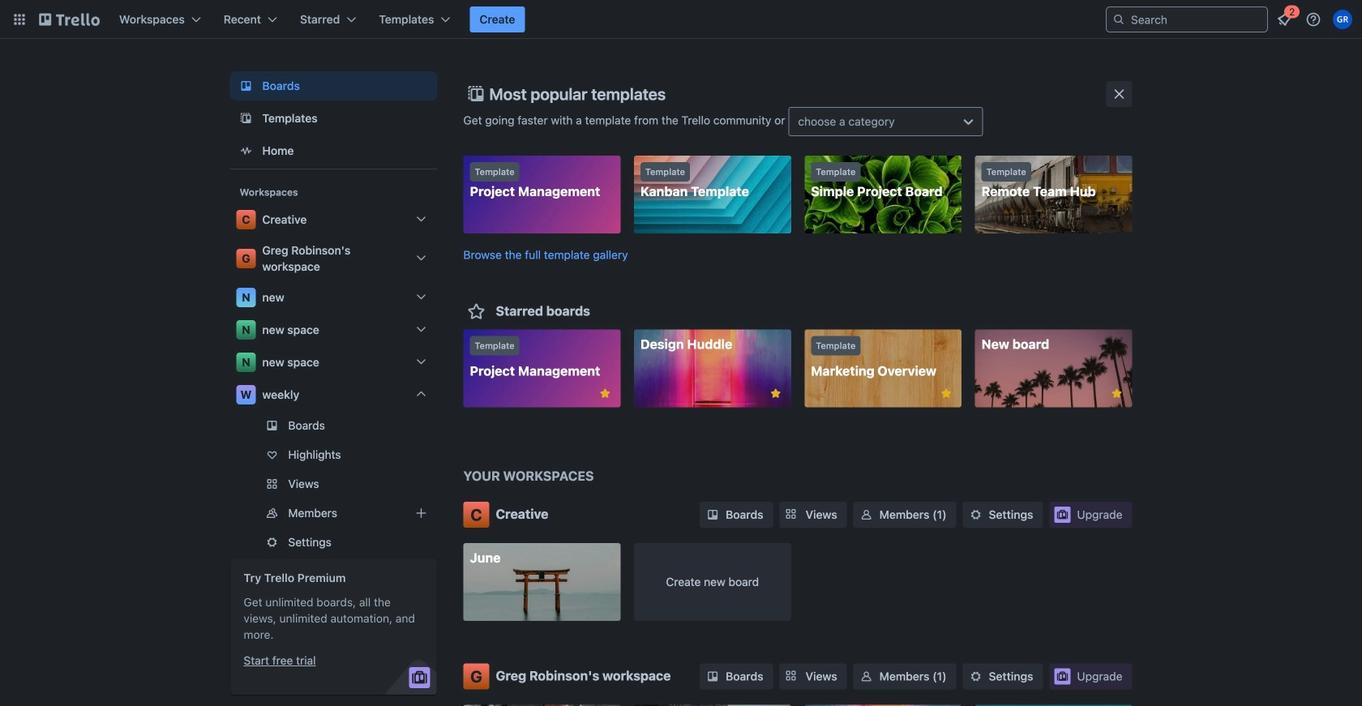 Task type: vqa. For each thing, say whether or not it's contained in the screenshot.
Hire experienced writer link
no



Task type: describe. For each thing, give the bounding box(es) containing it.
board image
[[236, 76, 256, 96]]

2 sm image from the top
[[859, 669, 875, 685]]

click to unstar this board. it will be removed from your starred list. image
[[598, 387, 613, 401]]

add image
[[412, 504, 431, 523]]

1 click to unstar this board. it will be removed from your starred list. image from the left
[[769, 387, 783, 401]]

1 sm image from the top
[[859, 507, 875, 523]]



Task type: locate. For each thing, give the bounding box(es) containing it.
primary element
[[0, 0, 1363, 39]]

2 click to unstar this board. it will be removed from your starred list. image from the left
[[939, 387, 954, 401]]

1 horizontal spatial click to unstar this board. it will be removed from your starred list. image
[[939, 387, 954, 401]]

greg robinson (gregrobinson96) image
[[1334, 10, 1353, 29]]

home image
[[236, 141, 256, 161]]

search image
[[1113, 13, 1126, 26]]

1 vertical spatial sm image
[[859, 669, 875, 685]]

click to unstar this board. it will be removed from your starred list. image
[[769, 387, 783, 401], [939, 387, 954, 401]]

sm image
[[705, 507, 721, 523], [968, 507, 984, 523], [705, 669, 721, 685], [968, 669, 984, 685]]

sm image
[[859, 507, 875, 523], [859, 669, 875, 685]]

template board image
[[236, 109, 256, 128]]

back to home image
[[39, 6, 100, 32]]

Search field
[[1126, 8, 1268, 31]]

0 vertical spatial sm image
[[859, 507, 875, 523]]

open information menu image
[[1306, 11, 1322, 28]]

2 notifications image
[[1275, 10, 1295, 29]]

0 horizontal spatial click to unstar this board. it will be removed from your starred list. image
[[769, 387, 783, 401]]



